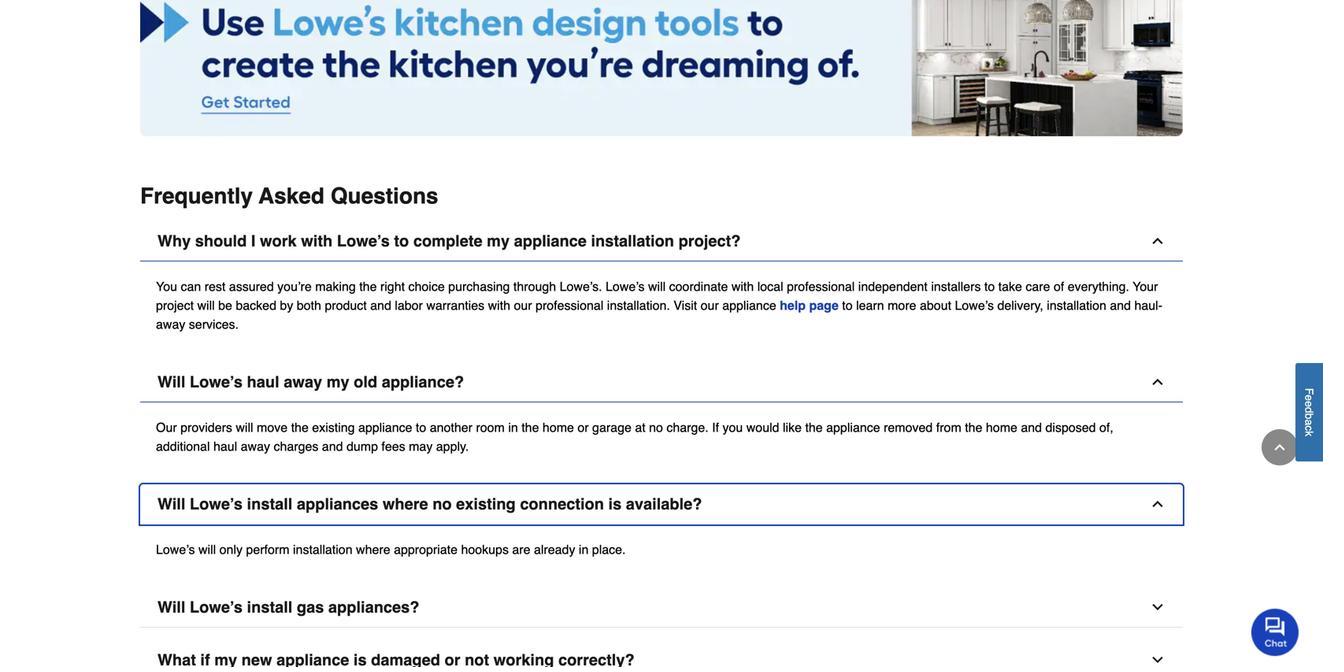 Task type: describe. For each thing, give the bounding box(es) containing it.
appropriate
[[394, 543, 458, 557]]

independent
[[859, 279, 928, 294]]

1 vertical spatial professional
[[536, 298, 604, 313]]

installers
[[932, 279, 981, 294]]

lowe's inside to learn more about lowe's delivery, installation and haul- away services.
[[955, 298, 994, 313]]

and inside you can rest assured you're making the right choice purchasing through lowe's. lowe's will coordinate with local professional independent installers to take care of everything. your project will be backed by both product and labor warranties with our professional installation. visit our appliance
[[370, 298, 392, 313]]

1 vertical spatial with
[[732, 279, 754, 294]]

if
[[713, 420, 720, 435]]

b
[[1304, 414, 1316, 420]]

hookups
[[461, 543, 509, 557]]

care
[[1026, 279, 1051, 294]]

already
[[534, 543, 576, 557]]

apply.
[[436, 439, 469, 454]]

lowe's will only perform installation where appropriate hookups are already in place.
[[156, 543, 626, 557]]

warranties
[[427, 298, 485, 313]]

would
[[747, 420, 780, 435]]

charge.
[[667, 420, 709, 435]]

product
[[325, 298, 367, 313]]

learn
[[857, 298, 885, 313]]

c
[[1304, 426, 1316, 431]]

to inside to learn more about lowe's delivery, installation and haul- away services.
[[843, 298, 853, 313]]

to learn more about lowe's delivery, installation and haul- away services.
[[156, 298, 1163, 332]]

lowe's up only
[[190, 495, 243, 513]]

may
[[409, 439, 433, 454]]

are
[[513, 543, 531, 557]]

old
[[354, 373, 378, 391]]

haul inside will lowe's haul away my old appliance? button
[[247, 373, 279, 391]]

f e e d b a c k
[[1304, 388, 1316, 437]]

labor
[[395, 298, 423, 313]]

lowe's down only
[[190, 599, 243, 617]]

where inside button
[[383, 495, 428, 513]]

appliance?
[[382, 373, 464, 391]]

f e e d b a c k button
[[1296, 363, 1324, 462]]

2 home from the left
[[987, 420, 1018, 435]]

use lowe's kitchen design tools to create the kitchen you're dreaming of. get started. image
[[140, 0, 1184, 136]]

making
[[315, 279, 356, 294]]

another
[[430, 420, 473, 435]]

the up "charges"
[[291, 420, 309, 435]]

project
[[156, 298, 194, 313]]

at
[[635, 420, 646, 435]]

choice
[[409, 279, 445, 294]]

from
[[937, 420, 962, 435]]

away inside will lowe's haul away my old appliance? button
[[284, 373, 322, 391]]

lowe's up providers
[[190, 373, 243, 391]]

scroll to top element
[[1262, 429, 1299, 466]]

both
[[297, 298, 321, 313]]

frequently
[[140, 184, 253, 209]]

away inside to learn more about lowe's delivery, installation and haul- away services.
[[156, 317, 185, 332]]

and inside to learn more about lowe's delivery, installation and haul- away services.
[[1111, 298, 1132, 313]]

1 e from the top
[[1304, 395, 1316, 401]]

installation inside to learn more about lowe's delivery, installation and haul- away services.
[[1048, 298, 1107, 313]]

of,
[[1100, 420, 1114, 435]]

asked
[[259, 184, 325, 209]]

delivery,
[[998, 298, 1044, 313]]

chevron down image
[[1151, 600, 1166, 616]]

will lowe's install appliances where no existing connection is available?
[[158, 495, 703, 513]]

will lowe's install gas appliances?
[[158, 599, 420, 617]]

no inside our providers will move the existing appliance to another room in the home or garage at no charge. if you would like the appliance removed from the home and disposed of, additional haul away charges and dump fees may apply.
[[649, 420, 663, 435]]

place.
[[592, 543, 626, 557]]

in for existing
[[579, 543, 589, 557]]

perform
[[246, 543, 290, 557]]

0 vertical spatial professional
[[787, 279, 855, 294]]

questions
[[331, 184, 439, 209]]

install for gas
[[247, 599, 293, 617]]

will for will lowe's install gas appliances?
[[158, 599, 185, 617]]

appliance inside button
[[514, 232, 587, 250]]

fees
[[382, 439, 406, 454]]

our providers will move the existing appliance to another room in the home or garage at no charge. if you would like the appliance removed from the home and disposed of, additional haul away charges and dump fees may apply.
[[156, 420, 1114, 454]]

to inside you can rest assured you're making the right choice purchasing through lowe's. lowe's will coordinate with local professional independent installers to take care of everything. your project will be backed by both product and labor warranties with our professional installation. visit our appliance
[[985, 279, 995, 294]]

room
[[476, 420, 505, 435]]

1 vertical spatial where
[[356, 543, 391, 557]]

you're
[[278, 279, 312, 294]]

appliances?
[[329, 599, 420, 617]]

1 vertical spatial my
[[327, 373, 350, 391]]

installation.
[[607, 298, 670, 313]]

dump
[[347, 439, 378, 454]]

2 our from the left
[[701, 298, 719, 313]]

through
[[514, 279, 556, 294]]

chevron down image
[[1151, 653, 1166, 667]]

garage
[[593, 420, 632, 435]]

services.
[[189, 317, 239, 332]]

or
[[578, 420, 589, 435]]

i
[[251, 232, 256, 250]]

backed
[[236, 298, 277, 313]]

why should i work with lowe's to complete my appliance installation project? button
[[140, 221, 1184, 262]]

you
[[723, 420, 743, 435]]

a
[[1304, 420, 1316, 426]]

the right the room on the bottom left of the page
[[522, 420, 539, 435]]

charges
[[274, 439, 319, 454]]

coordinate
[[670, 279, 728, 294]]



Task type: locate. For each thing, give the bounding box(es) containing it.
in for appliance?
[[509, 420, 518, 435]]

chevron up image
[[1151, 233, 1166, 249], [1151, 374, 1166, 390], [1273, 440, 1288, 455]]

appliance inside you can rest assured you're making the right choice purchasing through lowe's. lowe's will coordinate with local professional independent installers to take care of everything. your project will be backed by both product and labor warranties with our professional installation. visit our appliance
[[723, 298, 777, 313]]

1 horizontal spatial home
[[987, 420, 1018, 435]]

appliance up through
[[514, 232, 587, 250]]

1 horizontal spatial with
[[488, 298, 511, 313]]

our
[[156, 420, 177, 435]]

why should i work with lowe's to complete my appliance installation project?
[[158, 232, 741, 250]]

3 will from the top
[[158, 599, 185, 617]]

connection
[[520, 495, 604, 513]]

will lowe's haul away my old appliance? button
[[140, 363, 1184, 403]]

with down purchasing
[[488, 298, 511, 313]]

will lowe's install appliances where no existing connection is available? button
[[140, 485, 1184, 525]]

d
[[1304, 407, 1316, 414]]

will left "move"
[[236, 420, 253, 435]]

local
[[758, 279, 784, 294]]

0 vertical spatial away
[[156, 317, 185, 332]]

installation
[[591, 232, 675, 250], [1048, 298, 1107, 313], [293, 543, 353, 557]]

should
[[195, 232, 247, 250]]

my
[[487, 232, 510, 250], [327, 373, 350, 391]]

professional down lowe's.
[[536, 298, 604, 313]]

e up d
[[1304, 395, 1316, 401]]

chevron up image inside scroll to top "element"
[[1273, 440, 1288, 455]]

away
[[156, 317, 185, 332], [284, 373, 322, 391], [241, 439, 270, 454]]

help
[[780, 298, 806, 313]]

0 horizontal spatial haul
[[214, 439, 237, 454]]

will
[[649, 279, 666, 294], [197, 298, 215, 313], [236, 420, 253, 435], [199, 543, 216, 557]]

existing
[[312, 420, 355, 435], [456, 495, 516, 513]]

1 horizontal spatial haul
[[247, 373, 279, 391]]

will
[[158, 373, 185, 391], [158, 495, 185, 513], [158, 599, 185, 617]]

you
[[156, 279, 177, 294]]

1 vertical spatial will
[[158, 495, 185, 513]]

1 will from the top
[[158, 373, 185, 391]]

installation down appliances
[[293, 543, 353, 557]]

and left haul-
[[1111, 298, 1132, 313]]

appliance up fees
[[359, 420, 413, 435]]

chevron up image for will lowe's haul away my old appliance?
[[1151, 374, 1166, 390]]

2 vertical spatial chevron up image
[[1273, 440, 1288, 455]]

2 vertical spatial will
[[158, 599, 185, 617]]

0 vertical spatial chevron up image
[[1151, 233, 1166, 249]]

2 vertical spatial installation
[[293, 543, 353, 557]]

1 vertical spatial installation
[[1048, 298, 1107, 313]]

install for appliances
[[247, 495, 293, 513]]

1 horizontal spatial my
[[487, 232, 510, 250]]

no inside button
[[433, 495, 452, 513]]

lowe's down installers on the right top of page
[[955, 298, 994, 313]]

1 vertical spatial install
[[247, 599, 293, 617]]

existing up dump at bottom
[[312, 420, 355, 435]]

2 horizontal spatial away
[[284, 373, 322, 391]]

away up "move"
[[284, 373, 322, 391]]

chevron up image for why should i work with lowe's to complete my appliance installation project?
[[1151, 233, 1166, 249]]

my left old
[[327, 373, 350, 391]]

0 horizontal spatial home
[[543, 420, 574, 435]]

where up lowe's will only perform installation where appropriate hookups are already in place.
[[383, 495, 428, 513]]

1 horizontal spatial in
[[579, 543, 589, 557]]

2 horizontal spatial with
[[732, 279, 754, 294]]

0 vertical spatial in
[[509, 420, 518, 435]]

chevron up image inside will lowe's haul away my old appliance? button
[[1151, 374, 1166, 390]]

chat invite button image
[[1252, 608, 1300, 657]]

existing up hookups
[[456, 495, 516, 513]]

will inside our providers will move the existing appliance to another room in the home or garage at no charge. if you would like the appliance removed from the home and disposed of, additional haul away charges and dump fees may apply.
[[236, 420, 253, 435]]

the left the right
[[360, 279, 377, 294]]

available?
[[626, 495, 703, 513]]

with left local
[[732, 279, 754, 294]]

removed
[[884, 420, 933, 435]]

be
[[218, 298, 232, 313]]

frequently asked questions
[[140, 184, 439, 209]]

why
[[158, 232, 191, 250]]

1 horizontal spatial installation
[[591, 232, 675, 250]]

about
[[920, 298, 952, 313]]

will for will lowe's haul away my old appliance?
[[158, 373, 185, 391]]

to inside our providers will move the existing appliance to another room in the home or garage at no charge. if you would like the appliance removed from the home and disposed of, additional haul away charges and dump fees may apply.
[[416, 420, 427, 435]]

existing inside will lowe's install appliances where no existing connection is available? button
[[456, 495, 516, 513]]

install up perform
[[247, 495, 293, 513]]

f
[[1304, 388, 1316, 395]]

in right the room on the bottom left of the page
[[509, 420, 518, 435]]

appliances
[[297, 495, 378, 513]]

and down the right
[[370, 298, 392, 313]]

0 vertical spatial existing
[[312, 420, 355, 435]]

lowe's left only
[[156, 543, 195, 557]]

will for will lowe's install appliances where no existing connection is available?
[[158, 495, 185, 513]]

1 vertical spatial no
[[433, 495, 452, 513]]

0 horizontal spatial away
[[156, 317, 185, 332]]

1 vertical spatial away
[[284, 373, 322, 391]]

right
[[381, 279, 405, 294]]

1 horizontal spatial our
[[701, 298, 719, 313]]

installation inside button
[[591, 232, 675, 250]]

of
[[1054, 279, 1065, 294]]

1 horizontal spatial away
[[241, 439, 270, 454]]

0 vertical spatial installation
[[591, 232, 675, 250]]

page
[[810, 298, 839, 313]]

e up b
[[1304, 401, 1316, 407]]

1 vertical spatial chevron up image
[[1151, 374, 1166, 390]]

rest
[[205, 279, 226, 294]]

will lowe's install gas appliances? button
[[140, 588, 1184, 628]]

everything.
[[1068, 279, 1130, 294]]

lowe's up installation.
[[606, 279, 645, 294]]

away down project
[[156, 317, 185, 332]]

move
[[257, 420, 288, 435]]

lowe's down questions
[[337, 232, 390, 250]]

1 horizontal spatial no
[[649, 420, 663, 435]]

more
[[888, 298, 917, 313]]

chevron up image
[[1151, 497, 1166, 512]]

home right 'from'
[[987, 420, 1018, 435]]

by
[[280, 298, 293, 313]]

installation up you can rest assured you're making the right choice purchasing through lowe's. lowe's will coordinate with local professional independent installers to take care of everything. your project will be backed by both product and labor warranties with our professional installation. visit our appliance
[[591, 232, 675, 250]]

help page link
[[780, 298, 839, 313]]

chevron up image inside why should i work with lowe's to complete my appliance installation project? button
[[1151, 233, 1166, 249]]

no
[[649, 420, 663, 435], [433, 495, 452, 513]]

install
[[247, 495, 293, 513], [247, 599, 293, 617]]

0 vertical spatial my
[[487, 232, 510, 250]]

1 our from the left
[[514, 298, 532, 313]]

install left gas
[[247, 599, 293, 617]]

and left disposed
[[1022, 420, 1043, 435]]

and
[[370, 298, 392, 313], [1111, 298, 1132, 313], [1022, 420, 1043, 435], [322, 439, 343, 454]]

haul up "move"
[[247, 373, 279, 391]]

2 vertical spatial away
[[241, 439, 270, 454]]

lowe's inside you can rest assured you're making the right choice purchasing through lowe's. lowe's will coordinate with local professional independent installers to take care of everything. your project will be backed by both product and labor warranties with our professional installation. visit our appliance
[[606, 279, 645, 294]]

lowe's.
[[560, 279, 602, 294]]

1 install from the top
[[247, 495, 293, 513]]

e
[[1304, 395, 1316, 401], [1304, 401, 1316, 407]]

haul inside our providers will move the existing appliance to another room in the home or garage at no charge. if you would like the appliance removed from the home and disposed of, additional haul away charges and dump fees may apply.
[[214, 439, 237, 454]]

2 will from the top
[[158, 495, 185, 513]]

0 horizontal spatial professional
[[536, 298, 604, 313]]

only
[[220, 543, 243, 557]]

0 horizontal spatial our
[[514, 298, 532, 313]]

providers
[[181, 420, 232, 435]]

0 horizontal spatial installation
[[293, 543, 353, 557]]

existing inside our providers will move the existing appliance to another room in the home or garage at no charge. if you would like the appliance removed from the home and disposed of, additional haul away charges and dump fees may apply.
[[312, 420, 355, 435]]

our
[[514, 298, 532, 313], [701, 298, 719, 313]]

no up appropriate
[[433, 495, 452, 513]]

will left be
[[197, 298, 215, 313]]

2 e from the top
[[1304, 401, 1316, 407]]

to inside why should i work with lowe's to complete my appliance installation project? button
[[394, 232, 409, 250]]

to up may at the bottom of the page
[[416, 420, 427, 435]]

to up the right
[[394, 232, 409, 250]]

with inside button
[[301, 232, 333, 250]]

where left appropriate
[[356, 543, 391, 557]]

1 vertical spatial existing
[[456, 495, 516, 513]]

0 vertical spatial with
[[301, 232, 333, 250]]

0 horizontal spatial in
[[509, 420, 518, 435]]

k
[[1304, 431, 1316, 437]]

the inside you can rest assured you're making the right choice purchasing through lowe's. lowe's will coordinate with local professional independent installers to take care of everything. your project will be backed by both product and labor warranties with our professional installation. visit our appliance
[[360, 279, 377, 294]]

1 vertical spatial haul
[[214, 439, 237, 454]]

the right like in the bottom right of the page
[[806, 420, 823, 435]]

your
[[1133, 279, 1159, 294]]

0 vertical spatial haul
[[247, 373, 279, 391]]

1 horizontal spatial existing
[[456, 495, 516, 513]]

1 vertical spatial in
[[579, 543, 589, 557]]

with
[[301, 232, 333, 250], [732, 279, 754, 294], [488, 298, 511, 313]]

installation down of
[[1048, 298, 1107, 313]]

appliance down local
[[723, 298, 777, 313]]

gas
[[297, 599, 324, 617]]

is
[[609, 495, 622, 513]]

0 horizontal spatial existing
[[312, 420, 355, 435]]

home left or
[[543, 420, 574, 435]]

project?
[[679, 232, 741, 250]]

our down the 'coordinate'
[[701, 298, 719, 313]]

0 vertical spatial will
[[158, 373, 185, 391]]

assured
[[229, 279, 274, 294]]

appliance left the removed
[[827, 420, 881, 435]]

2 vertical spatial with
[[488, 298, 511, 313]]

appliance
[[514, 232, 587, 250], [723, 298, 777, 313], [359, 420, 413, 435], [827, 420, 881, 435]]

take
[[999, 279, 1023, 294]]

0 vertical spatial where
[[383, 495, 428, 513]]

in left place.
[[579, 543, 589, 557]]

1 horizontal spatial professional
[[787, 279, 855, 294]]

additional
[[156, 439, 210, 454]]

can
[[181, 279, 201, 294]]

visit
[[674, 298, 698, 313]]

complete
[[414, 232, 483, 250]]

to left learn
[[843, 298, 853, 313]]

0 horizontal spatial with
[[301, 232, 333, 250]]

away inside our providers will move the existing appliance to another room in the home or garage at no charge. if you would like the appliance removed from the home and disposed of, additional haul away charges and dump fees may apply.
[[241, 439, 270, 454]]

away down "move"
[[241, 439, 270, 454]]

professional up "page"
[[787, 279, 855, 294]]

1 home from the left
[[543, 420, 574, 435]]

haul down providers
[[214, 439, 237, 454]]

purchasing
[[449, 279, 510, 294]]

disposed
[[1046, 420, 1097, 435]]

0 horizontal spatial no
[[433, 495, 452, 513]]

professional
[[787, 279, 855, 294], [536, 298, 604, 313]]

2 install from the top
[[247, 599, 293, 617]]

will lowe's haul away my old appliance?
[[158, 373, 464, 391]]

our down through
[[514, 298, 532, 313]]

in inside our providers will move the existing appliance to another room in the home or garage at no charge. if you would like the appliance removed from the home and disposed of, additional haul away charges and dump fees may apply.
[[509, 420, 518, 435]]

will left only
[[199, 543, 216, 557]]

2 horizontal spatial installation
[[1048, 298, 1107, 313]]

work
[[260, 232, 297, 250]]

to left take
[[985, 279, 995, 294]]

0 vertical spatial no
[[649, 420, 663, 435]]

0 vertical spatial install
[[247, 495, 293, 513]]

like
[[783, 420, 802, 435]]

no right at on the bottom
[[649, 420, 663, 435]]

with right work
[[301, 232, 333, 250]]

the right 'from'
[[966, 420, 983, 435]]

and left dump at bottom
[[322, 439, 343, 454]]

help page
[[780, 298, 839, 313]]

0 horizontal spatial my
[[327, 373, 350, 391]]

haul-
[[1135, 298, 1163, 313]]

will up installation.
[[649, 279, 666, 294]]

my up purchasing
[[487, 232, 510, 250]]



Task type: vqa. For each thing, say whether or not it's contained in the screenshot.
room
yes



